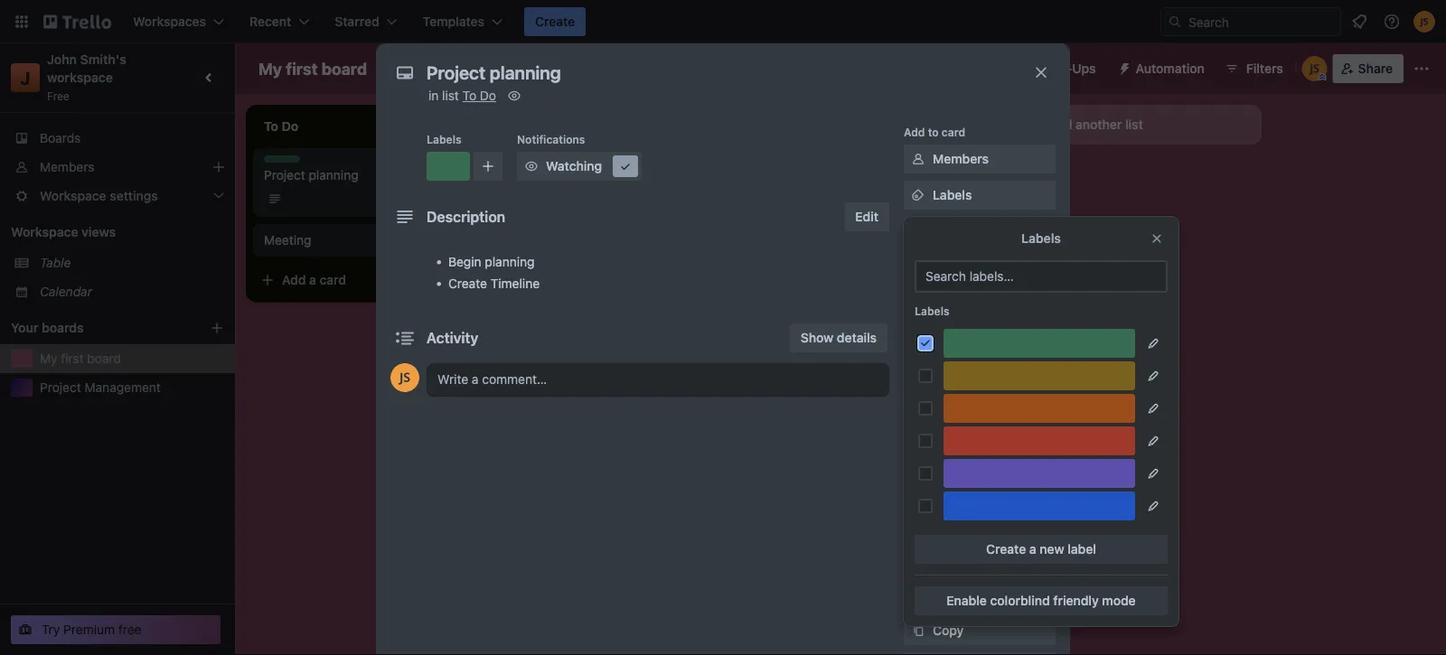 Task type: locate. For each thing, give the bounding box(es) containing it.
board inside text field
[[322, 59, 367, 78]]

workspace for workspace views
[[11, 225, 78, 240]]

my first board left the star or unstar board image on the left of the page
[[259, 59, 367, 78]]

table
[[40, 255, 71, 270]]

1 vertical spatial power-ups
[[904, 415, 963, 428]]

a down notifications
[[566, 164, 573, 179]]

1 vertical spatial first
[[61, 351, 84, 366]]

0 horizontal spatial add a card
[[282, 273, 346, 288]]

add down meeting
[[282, 273, 306, 288]]

share
[[1359, 61, 1394, 76]]

add left button
[[933, 515, 957, 530]]

john smith (johnsmith38824343) image
[[1414, 11, 1436, 33], [1303, 56, 1328, 81]]

0 horizontal spatial ups
[[942, 415, 963, 428]]

0 horizontal spatial add a card button
[[253, 266, 456, 295]]

2 vertical spatial create
[[987, 542, 1027, 557]]

filters
[[1247, 61, 1284, 76]]

0 vertical spatial my
[[259, 59, 282, 78]]

custom
[[933, 369, 980, 383]]

1 horizontal spatial a
[[566, 164, 573, 179]]

project
[[264, 168, 305, 183], [40, 380, 81, 395]]

0 vertical spatial workspace
[[445, 61, 512, 76]]

add a card button down meeting link
[[253, 266, 456, 295]]

0 horizontal spatial my
[[40, 351, 57, 366]]

a for the right add a card button
[[566, 164, 573, 179]]

0 vertical spatial list
[[442, 88, 459, 103]]

1 vertical spatial my
[[40, 351, 57, 366]]

a left new
[[1030, 542, 1037, 557]]

1 horizontal spatial ups
[[1003, 441, 1027, 456]]

2 horizontal spatial ups
[[1073, 61, 1097, 76]]

0 vertical spatial add a card button
[[510, 157, 713, 186]]

show menu image
[[1414, 60, 1432, 78]]

create button
[[525, 7, 586, 36]]

sm image down add to card
[[910, 150, 928, 168]]

workspace up to do link
[[445, 61, 512, 76]]

sm image up checklist icon
[[910, 186, 928, 204]]

add another list
[[1049, 117, 1144, 132]]

search image
[[1168, 14, 1183, 29]]

john smith (johnsmith38824343) image right filters
[[1303, 56, 1328, 81]]

labels
[[427, 133, 462, 146], [933, 188, 972, 203], [1022, 231, 1062, 246], [915, 305, 950, 317]]

ups up add another list
[[1073, 61, 1097, 76]]

0 vertical spatial power-
[[1030, 61, 1073, 76]]

1 vertical spatial project
[[40, 380, 81, 395]]

ups inside button
[[1073, 61, 1097, 76]]

1 vertical spatial color: green, title: none image
[[944, 329, 1136, 358]]

sm image left cover
[[910, 331, 928, 349]]

0 vertical spatial card
[[942, 126, 966, 138]]

sm image for labels
[[910, 186, 928, 204]]

0 horizontal spatial my first board
[[40, 351, 121, 366]]

add a card down meeting
[[282, 273, 346, 288]]

1 vertical spatial create
[[449, 276, 487, 291]]

power-ups
[[1030, 61, 1097, 76], [904, 415, 963, 428]]

1 horizontal spatial list
[[1126, 117, 1144, 132]]

workspace for workspace visible
[[445, 61, 512, 76]]

Search labels… text field
[[915, 260, 1168, 293]]

2 vertical spatial a
[[1030, 542, 1037, 557]]

j link
[[11, 63, 40, 92]]

open information menu image
[[1384, 13, 1402, 31]]

my first board inside my first board text field
[[259, 59, 367, 78]]

card
[[942, 126, 966, 138], [577, 164, 603, 179], [320, 273, 346, 288]]

power-ups up add another list
[[1030, 61, 1097, 76]]

0 horizontal spatial workspace
[[11, 225, 78, 240]]

my inside 'link'
[[40, 351, 57, 366]]

1 horizontal spatial first
[[286, 59, 318, 78]]

workspace up table
[[11, 225, 78, 240]]

john smith (johnsmith38824343) image right "open information menu" icon
[[1414, 11, 1436, 33]]

2 horizontal spatial create
[[987, 542, 1027, 557]]

sm image inside watching button
[[523, 157, 541, 175]]

0 horizontal spatial power-
[[904, 415, 942, 428]]

try
[[42, 623, 60, 638]]

fields
[[983, 369, 1018, 383]]

boards
[[40, 131, 81, 146]]

1 vertical spatial planning
[[485, 255, 535, 269]]

sm image inside move link
[[910, 586, 928, 604]]

Write a comment text field
[[427, 364, 890, 396]]

power-ups down custom
[[904, 415, 963, 428]]

0 horizontal spatial color: green, title: none image
[[264, 156, 300, 163]]

create inside button
[[987, 542, 1027, 557]]

list right in
[[442, 88, 459, 103]]

close popover image
[[1150, 232, 1165, 246]]

0 notifications image
[[1349, 11, 1371, 33]]

labels down add to card
[[933, 188, 972, 203]]

cover
[[933, 332, 968, 347]]

2 vertical spatial power-
[[961, 441, 1003, 456]]

create from template… image
[[463, 273, 477, 288]]

2 horizontal spatial a
[[1030, 542, 1037, 557]]

workspace
[[445, 61, 512, 76], [11, 225, 78, 240]]

members down add to card
[[933, 151, 989, 166]]

planning
[[309, 168, 359, 183], [485, 255, 535, 269]]

1 vertical spatial board
[[87, 351, 121, 366]]

automation down the search icon
[[1136, 61, 1205, 76]]

a for left add a card button
[[309, 273, 316, 288]]

card for the right add a card button
[[577, 164, 603, 179]]

my first board down your boards with 2 items "element" on the left of the page
[[40, 351, 121, 366]]

1 vertical spatial workspace
[[11, 225, 78, 240]]

button
[[961, 515, 1000, 530]]

planning inside begin planning create timeline
[[485, 255, 535, 269]]

2 vertical spatial ups
[[1003, 441, 1027, 456]]

1 horizontal spatial color: green, title: none image
[[944, 329, 1136, 358]]

0 vertical spatial john smith (johnsmith38824343) image
[[1414, 11, 1436, 33]]

1 vertical spatial automation
[[904, 487, 966, 500]]

list right another
[[1126, 117, 1144, 132]]

sm image up add another list button
[[1111, 54, 1136, 80]]

1 horizontal spatial add a card
[[539, 164, 603, 179]]

sm image inside labels link
[[910, 186, 928, 204]]

color: green, title: none image up project planning
[[264, 156, 300, 163]]

sm image inside automation button
[[1111, 54, 1136, 80]]

add a card button
[[510, 157, 713, 186], [253, 266, 456, 295]]

1 horizontal spatial card
[[577, 164, 603, 179]]

planning up meeting link
[[309, 168, 359, 183]]

board
[[322, 59, 367, 78], [87, 351, 121, 366]]

planning up timeline
[[485, 255, 535, 269]]

watching
[[546, 159, 602, 174]]

actions
[[904, 562, 945, 574]]

add inside button
[[933, 515, 957, 530]]

list inside button
[[1126, 117, 1144, 132]]

add a card button down notifications
[[510, 157, 713, 186]]

1 vertical spatial ups
[[942, 415, 963, 428]]

dates button
[[904, 253, 1056, 282]]

2 horizontal spatial power-
[[1030, 61, 1073, 76]]

card right to
[[942, 126, 966, 138]]

power- down custom
[[904, 415, 942, 428]]

0 horizontal spatial create
[[449, 276, 487, 291]]

create down begin on the top left
[[449, 276, 487, 291]]

color: green, title: none image up color: yellow, title: none image
[[944, 329, 1136, 358]]

workspace inside button
[[445, 61, 512, 76]]

sm image left copy
[[910, 622, 928, 640]]

0 vertical spatial first
[[286, 59, 318, 78]]

members link up labels link
[[904, 145, 1056, 174]]

color: green, title: none image
[[264, 156, 300, 163], [944, 329, 1136, 358]]

0 horizontal spatial first
[[61, 351, 84, 366]]

0 horizontal spatial card
[[320, 273, 346, 288]]

1 horizontal spatial my first board
[[259, 59, 367, 78]]

1 horizontal spatial workspace
[[445, 61, 512, 76]]

0 vertical spatial automation
[[1136, 61, 1205, 76]]

power- up color: purple, title: none image
[[961, 441, 1003, 456]]

1 horizontal spatial my
[[259, 59, 282, 78]]

board left the star or unstar board image on the left of the page
[[322, 59, 367, 78]]

0 vertical spatial board
[[322, 59, 367, 78]]

color: purple, title: none image
[[944, 459, 1136, 488]]

boards link
[[0, 124, 235, 153]]

add a card down notifications
[[539, 164, 603, 179]]

sm image down actions
[[910, 586, 928, 604]]

0 vertical spatial a
[[566, 164, 573, 179]]

1 horizontal spatial board
[[322, 59, 367, 78]]

labels link
[[904, 181, 1056, 210]]

0 vertical spatial ups
[[1073, 61, 1097, 76]]

add
[[1049, 117, 1073, 132], [904, 126, 926, 138], [539, 164, 563, 179], [282, 273, 306, 288], [933, 441, 957, 456], [933, 515, 957, 530]]

label
[[1068, 542, 1097, 557]]

show details
[[801, 331, 877, 345]]

0 vertical spatial color: green, title: none image
[[264, 156, 300, 163]]

edit button
[[845, 203, 890, 232]]

sm image inside the 'cover' 'link'
[[910, 331, 928, 349]]

0 horizontal spatial members
[[40, 160, 94, 175]]

0 vertical spatial planning
[[309, 168, 359, 183]]

0 horizontal spatial list
[[442, 88, 459, 103]]

checklist image
[[910, 222, 928, 241]]

1 vertical spatial card
[[577, 164, 603, 179]]

0 horizontal spatial planning
[[309, 168, 359, 183]]

power-ups inside button
[[1030, 61, 1097, 76]]

power- up add another list
[[1030, 61, 1073, 76]]

0 horizontal spatial john smith (johnsmith38824343) image
[[1303, 56, 1328, 81]]

in list to do
[[429, 88, 497, 103]]

my first board
[[259, 59, 367, 78], [40, 351, 121, 366]]

1 horizontal spatial create
[[535, 14, 575, 29]]

enable colorblind friendly mode
[[947, 594, 1136, 609]]

board inside 'link'
[[87, 351, 121, 366]]

0 horizontal spatial project
[[40, 380, 81, 395]]

activity
[[427, 330, 479, 347]]

sm image right watching
[[617, 157, 635, 175]]

sm image
[[617, 157, 635, 175], [910, 186, 928, 204], [910, 331, 928, 349], [910, 622, 928, 640]]

ups up color: purple, title: none image
[[1003, 441, 1027, 456]]

0 vertical spatial power-ups
[[1030, 61, 1097, 76]]

timeline
[[491, 276, 540, 291]]

1 vertical spatial list
[[1126, 117, 1144, 132]]

try premium free
[[42, 623, 142, 638]]

table link
[[40, 254, 224, 272]]

card down notifications
[[577, 164, 603, 179]]

1 horizontal spatial power-ups
[[1030, 61, 1097, 76]]

1 horizontal spatial automation
[[1136, 61, 1205, 76]]

None text field
[[418, 56, 1015, 89]]

sm image for move
[[910, 586, 928, 604]]

1 horizontal spatial project
[[264, 168, 305, 183]]

visible
[[515, 61, 553, 76]]

planning for project planning
[[309, 168, 359, 183]]

sm image
[[1111, 54, 1136, 80], [506, 87, 524, 105], [910, 150, 928, 168], [523, 157, 541, 175], [910, 586, 928, 604]]

sm image for automation
[[1111, 54, 1136, 80]]

project up meeting
[[264, 168, 305, 183]]

cover link
[[904, 326, 1056, 355]]

dates
[[933, 260, 968, 275]]

project planning
[[264, 168, 359, 183]]

1 vertical spatial my first board
[[40, 351, 121, 366]]

members link
[[904, 145, 1056, 174], [0, 153, 235, 182]]

a
[[566, 164, 573, 179], [309, 273, 316, 288], [1030, 542, 1037, 557]]

ups up add power-ups
[[942, 415, 963, 428]]

sm image inside copy link
[[910, 622, 928, 640]]

enable
[[947, 594, 987, 609]]

add power-ups
[[933, 441, 1027, 456]]

1 vertical spatial add a card
[[282, 273, 346, 288]]

automation
[[1136, 61, 1205, 76], [904, 487, 966, 500]]

board up project management
[[87, 351, 121, 366]]

do
[[480, 88, 497, 103]]

1 vertical spatial a
[[309, 273, 316, 288]]

in
[[429, 88, 439, 103]]

to do link
[[463, 88, 497, 103]]

0 vertical spatial my first board
[[259, 59, 367, 78]]

0 horizontal spatial a
[[309, 273, 316, 288]]

my
[[259, 59, 282, 78], [40, 351, 57, 366]]

attachment
[[933, 296, 1003, 311]]

1 horizontal spatial add a card button
[[510, 157, 713, 186]]

first
[[286, 59, 318, 78], [61, 351, 84, 366]]

2 vertical spatial card
[[320, 273, 346, 288]]

0 vertical spatial project
[[264, 168, 305, 183]]

premium
[[63, 623, 115, 638]]

1 horizontal spatial members
[[933, 151, 989, 166]]

management
[[85, 380, 161, 395]]

custom fields button
[[904, 367, 1056, 385]]

members link down boards
[[0, 153, 235, 182]]

sm image down notifications
[[523, 157, 541, 175]]

add power-ups link
[[904, 434, 1056, 463]]

card down meeting link
[[320, 273, 346, 288]]

1 vertical spatial john smith (johnsmith38824343) image
[[1303, 56, 1328, 81]]

add a card
[[539, 164, 603, 179], [282, 273, 346, 288]]

members
[[933, 151, 989, 166], [40, 160, 94, 175]]

primary element
[[0, 0, 1447, 43]]

project down the boards
[[40, 380, 81, 395]]

1 horizontal spatial john smith (johnsmith38824343) image
[[1414, 11, 1436, 33]]

create for create a new label
[[987, 542, 1027, 557]]

move
[[933, 587, 965, 602]]

automation up add button
[[904, 487, 966, 500]]

create up visible
[[535, 14, 575, 29]]

workspace
[[47, 70, 113, 85]]

create a new label button
[[915, 535, 1168, 564]]

create down add button button
[[987, 542, 1027, 557]]

a down meeting
[[309, 273, 316, 288]]

1 vertical spatial add a card button
[[253, 266, 456, 295]]

members down boards
[[40, 160, 94, 175]]

0 horizontal spatial board
[[87, 351, 121, 366]]

1 horizontal spatial planning
[[485, 255, 535, 269]]

create inside button
[[535, 14, 575, 29]]

0 vertical spatial create
[[535, 14, 575, 29]]



Task type: describe. For each thing, give the bounding box(es) containing it.
my inside text field
[[259, 59, 282, 78]]

meeting link
[[264, 232, 474, 250]]

project for project management
[[40, 380, 81, 395]]

try premium free button
[[11, 616, 221, 645]]

details
[[837, 331, 877, 345]]

Board name text field
[[250, 54, 376, 83]]

boards
[[42, 321, 84, 336]]

add to card
[[904, 126, 966, 138]]

project management
[[40, 380, 161, 395]]

workspace visible button
[[412, 54, 564, 83]]

filters button
[[1220, 54, 1289, 83]]

1 horizontal spatial members link
[[904, 145, 1056, 174]]

card for left add a card button
[[320, 273, 346, 288]]

create inside begin planning create timeline
[[449, 276, 487, 291]]

colorblind
[[991, 594, 1051, 609]]

star or unstar board image
[[387, 61, 402, 76]]

friendly
[[1054, 594, 1099, 609]]

john
[[47, 52, 77, 67]]

sm image for cover
[[910, 331, 928, 349]]

your boards
[[11, 321, 84, 336]]

first inside text field
[[286, 59, 318, 78]]

automation button
[[1111, 54, 1216, 83]]

j
[[20, 67, 30, 88]]

my first board link
[[40, 350, 224, 368]]

your boards with 2 items element
[[11, 317, 183, 339]]

free
[[47, 90, 70, 102]]

john smith (johnsmith38824343) image
[[391, 364, 420, 392]]

project planning link
[[264, 166, 474, 184]]

meeting
[[264, 233, 311, 248]]

labels up cover
[[915, 305, 950, 317]]

0 horizontal spatial automation
[[904, 487, 966, 500]]

Search field
[[1183, 8, 1341, 35]]

custom fields
[[933, 369, 1018, 383]]

move link
[[904, 581, 1056, 610]]

1 vertical spatial power-
[[904, 415, 942, 428]]

mode
[[1103, 594, 1136, 609]]

0 vertical spatial add a card
[[539, 164, 603, 179]]

color: yellow, title: none image
[[944, 362, 1136, 391]]

workspace views
[[11, 225, 116, 240]]

sm image for watching
[[523, 157, 541, 175]]

edit
[[856, 209, 879, 224]]

to
[[928, 126, 939, 138]]

labels up search labels… "text box"
[[1022, 231, 1062, 246]]

share button
[[1334, 54, 1404, 83]]

power-ups button
[[994, 54, 1107, 83]]

create from template… image
[[977, 165, 991, 179]]

show
[[801, 331, 834, 345]]

john smith's workspace link
[[47, 52, 130, 85]]

calendar link
[[40, 283, 224, 301]]

0 horizontal spatial members link
[[0, 153, 235, 182]]

add button
[[933, 515, 1000, 530]]

members for members link to the left
[[40, 160, 94, 175]]

views
[[81, 225, 116, 240]]

add board image
[[210, 321, 224, 336]]

power- inside button
[[1030, 61, 1073, 76]]

add button button
[[904, 508, 1056, 537]]

description
[[427, 208, 506, 226]]

begin
[[449, 255, 482, 269]]

calendar
[[40, 284, 92, 299]]

2 horizontal spatial card
[[942, 126, 966, 138]]

color: green, title: none image
[[427, 152, 470, 181]]

project management link
[[40, 379, 224, 397]]

sm image for members
[[910, 150, 928, 168]]

free
[[118, 623, 142, 638]]

automation inside button
[[1136, 61, 1205, 76]]

to
[[463, 88, 477, 103]]

members for the right members link
[[933, 151, 989, 166]]

add left another
[[1049, 117, 1073, 132]]

copy
[[933, 624, 964, 638]]

a inside button
[[1030, 542, 1037, 557]]

first inside 'link'
[[61, 351, 84, 366]]

add another list button
[[1016, 105, 1262, 145]]

color: red, title: none image
[[944, 427, 1136, 456]]

another
[[1076, 117, 1123, 132]]

color: blue, title: none image
[[944, 492, 1136, 521]]

add down custom
[[933, 441, 957, 456]]

attachment button
[[904, 289, 1056, 318]]

begin planning create timeline
[[449, 255, 540, 291]]

enable colorblind friendly mode button
[[915, 587, 1168, 616]]

sm image for copy
[[910, 622, 928, 640]]

create a new label
[[987, 542, 1097, 557]]

add left to
[[904, 126, 926, 138]]

sm image right do
[[506, 87, 524, 105]]

planning for begin planning create timeline
[[485, 255, 535, 269]]

copy link
[[904, 617, 1056, 646]]

create for create
[[535, 14, 575, 29]]

add down notifications
[[539, 164, 563, 179]]

0 horizontal spatial power-ups
[[904, 415, 963, 428]]

my first board inside my first board 'link'
[[40, 351, 121, 366]]

your
[[11, 321, 38, 336]]

new
[[1040, 542, 1065, 557]]

workspace visible
[[445, 61, 553, 76]]

project for project planning
[[264, 168, 305, 183]]

color: orange, title: none image
[[944, 394, 1136, 423]]

show details link
[[790, 324, 888, 353]]

smith's
[[80, 52, 127, 67]]

1 horizontal spatial power-
[[961, 441, 1003, 456]]

sm image inside watching button
[[617, 157, 635, 175]]

labels up color: green, title: none icon
[[427, 133, 462, 146]]

john smith's workspace free
[[47, 52, 130, 102]]

watching button
[[517, 152, 642, 181]]

notifications
[[517, 133, 586, 146]]



Task type: vqa. For each thing, say whether or not it's contained in the screenshot.
The Alignment
no



